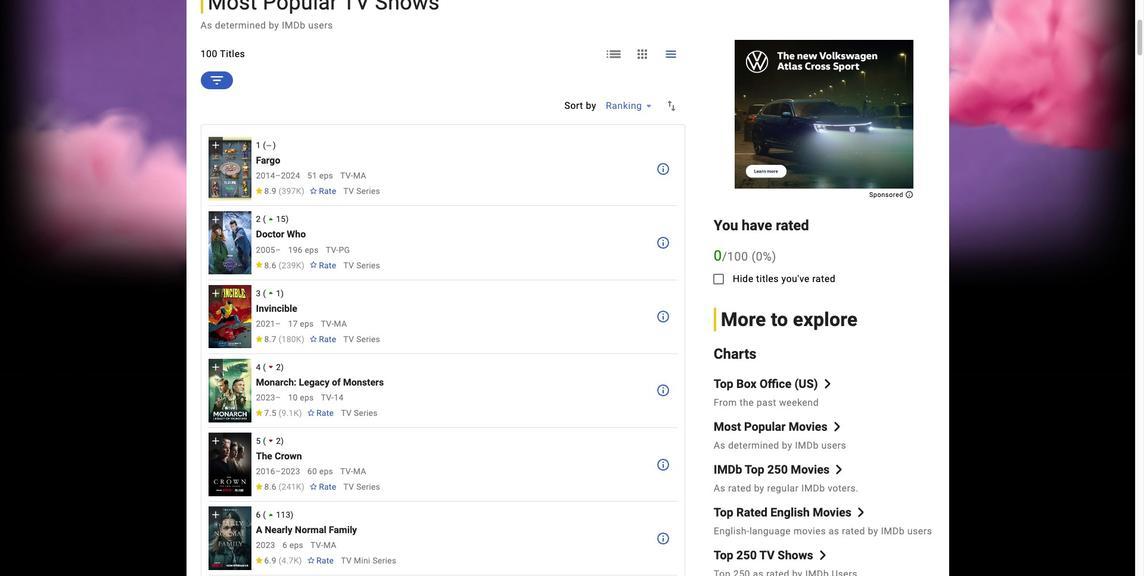 Task type: describe. For each thing, give the bounding box(es) containing it.
add image for invincible
[[209, 288, 221, 300]]

tv for a nearly normal family
[[341, 557, 352, 566]]

top box office (us) link
[[714, 377, 832, 392]]

51
[[307, 171, 317, 181]]

from
[[714, 398, 737, 409]]

tv- for fargo
[[340, 171, 353, 181]]

7.5 ( 9.1k )
[[264, 409, 302, 418]]

tv- for invincible
[[321, 319, 334, 329]]

imdb rating: 8.6 element for crown
[[255, 483, 305, 492]]

moved up 113 in ranking element
[[265, 509, 291, 522]]

nearly
[[265, 525, 293, 536]]

8.9 ( 397k )
[[264, 187, 305, 196]]

6 (
[[256, 511, 266, 520]]

catherine tate and david tennant in doctor who (2005) image
[[208, 211, 251, 275]]

6.9
[[264, 557, 276, 566]]

as for most popular movies
[[714, 441, 725, 452]]

ma for fargo
[[353, 171, 366, 181]]

rate button for invincible
[[305, 329, 341, 350]]

more
[[721, 308, 766, 331]]

60
[[307, 467, 317, 477]]

0 horizontal spatial determined
[[215, 20, 266, 31]]

14
[[334, 393, 344, 403]]

tv mini series
[[341, 557, 396, 566]]

) inside ranking 5 element
[[281, 437, 284, 446]]

arrow drop down image
[[265, 435, 277, 448]]

detailed view image
[[606, 47, 621, 61]]

a nearly normal family link
[[256, 525, 357, 536]]

moved up 15 in ranking element
[[265, 213, 286, 226]]

group for the crown
[[208, 433, 251, 497]]

star inline image for a nearly normal family
[[255, 558, 263, 564]]

add image for a nearly normal family
[[209, 510, 221, 522]]

rated right as
[[842, 526, 865, 538]]

10 eps
[[288, 393, 314, 403]]

180k
[[282, 335, 301, 344]]

sort by
[[564, 100, 596, 111]]

rate for doctor who
[[319, 261, 336, 270]]

2 (
[[256, 215, 266, 224]]

2023–
[[256, 393, 281, 403]]

2023
[[256, 541, 275, 551]]

1 for 1
[[276, 289, 281, 298]]

rated right have
[[776, 217, 809, 234]]

ranking 2 element
[[256, 213, 649, 226]]

imdb rating: 6.9 element
[[255, 557, 302, 566]]

( for 8.7 ( 180k )
[[279, 335, 282, 344]]

0 horizontal spatial 250
[[736, 549, 757, 563]]

as rated by regular imdb voters.
[[714, 483, 859, 495]]

rate button for the crown
[[305, 477, 341, 498]]

see more information about a nearly normal family image
[[656, 532, 670, 546]]

fargo (2014) image
[[208, 137, 251, 201]]

star border inline image for monarch: legacy of monsters
[[307, 410, 315, 416]]

imelda staunton, olivia colman, and claire foy in the crown (2016) image
[[208, 433, 251, 497]]

10
[[288, 393, 298, 403]]

popular
[[744, 420, 786, 435]]

group for doctor who
[[208, 211, 251, 275]]

8.6 for doctor
[[264, 261, 276, 270]]

fargo link
[[256, 155, 280, 166]]

( for 4 (
[[263, 363, 266, 372]]

0 / 100 ( 0% )
[[714, 248, 776, 264]]

1 for 1 (
[[256, 141, 261, 150]]

eps for monarch: legacy of monsters
[[300, 393, 314, 403]]

add image for monarch:
[[209, 362, 221, 374]]

2 for monarch:
[[276, 363, 281, 372]]

most popular movies link
[[714, 420, 842, 435]]

top 250 tv shows link
[[714, 549, 828, 563]]

) inside the "0 / 100 ( 0% )"
[[772, 249, 776, 264]]

ranking 5 element
[[256, 435, 649, 448]]

of
[[332, 377, 341, 388]]

see more information about monarch: legacy of monsters image
[[656, 384, 670, 398]]

ranking 4 element
[[256, 361, 649, 374]]

) inside ranking 2 'element'
[[286, 215, 289, 224]]

filter image
[[208, 72, 225, 89]]

explore
[[793, 308, 858, 331]]

2 for the
[[276, 437, 281, 446]]

top up as rated by regular imdb voters.
[[745, 463, 764, 478]]

imdb rating: 8.9 element
[[255, 187, 305, 196]]

8.7
[[264, 335, 276, 344]]

rate for invincible
[[319, 335, 336, 344]]

monsters
[[343, 377, 384, 388]]

ranking 3 element
[[256, 287, 649, 300]]

you have rated
[[714, 217, 809, 234]]

0 vertical spatial 250
[[767, 463, 788, 478]]

see more information about invincible image
[[656, 310, 670, 324]]

sponsored content section
[[735, 40, 914, 199]]

selected:  compact view image
[[664, 47, 678, 61]]

shows
[[778, 549, 813, 563]]

to
[[771, 308, 788, 331]]

english
[[770, 506, 810, 520]]

2 vertical spatial users
[[907, 526, 932, 538]]

imdb top 250 movies link
[[714, 463, 844, 478]]

star border inline image for invincible
[[309, 336, 318, 342]]

family
[[329, 525, 357, 536]]

checkbox unchecked image
[[711, 272, 726, 287]]

the
[[256, 451, 272, 462]]

normal
[[295, 525, 326, 536]]

box
[[736, 377, 757, 392]]

2021–
[[256, 319, 281, 329]]

rated up rated
[[728, 483, 751, 495]]

113
[[276, 511, 291, 520]]

51 eps
[[307, 171, 333, 181]]

monarch: legacy of monsters
[[256, 377, 384, 388]]

tv for invincible
[[343, 335, 354, 344]]

office
[[760, 377, 792, 392]]

1 (
[[256, 141, 266, 150]]

doctor
[[256, 229, 284, 240]]

4 (
[[256, 363, 266, 372]]

2016–2023
[[256, 467, 300, 477]]

chevron right inline image for top 250 tv shows
[[818, 551, 828, 561]]

rated right "you've"
[[812, 273, 836, 285]]

( for 8.9 ( 397k )
[[279, 187, 282, 196]]

kurt russell, wyatt russell, ren watabe, anders holm, anna sawai, kiersey clemons, and mari yamamoto in monarch: legacy of monsters (2023) image
[[208, 359, 251, 423]]

more to explore
[[721, 308, 858, 331]]

0 vertical spatial movies
[[789, 420, 827, 435]]

titles
[[756, 273, 779, 285]]

8.9
[[264, 187, 276, 196]]

star border inline image for the crown
[[309, 484, 318, 490]]

( for 2 (
[[263, 215, 266, 224]]

titles
[[220, 48, 245, 59]]

/
[[722, 249, 727, 264]]

tv- for doctor who
[[326, 245, 339, 255]]

moved down 2 in ranking element for the
[[265, 435, 281, 448]]

imdb top 250 movies
[[714, 463, 830, 478]]

arrow drop up image for invincible
[[265, 287, 277, 300]]

ma for the crown
[[353, 467, 366, 477]]

star inline image for fargo
[[255, 188, 263, 194]]

7.5
[[264, 409, 276, 418]]

imdb rating: 8.6 element for who
[[255, 261, 305, 270]]

star inline image for invincible
[[255, 336, 263, 342]]

the crown link
[[256, 451, 302, 462]]

rate button for fargo
[[305, 181, 341, 202]]

regular
[[767, 483, 799, 495]]

most popular movies
[[714, 420, 827, 435]]

from the past weekend
[[714, 398, 819, 409]]

monarch: legacy of monsters link
[[256, 377, 384, 388]]

tv series for monarch: legacy of monsters
[[341, 409, 378, 418]]

tv series for fargo
[[343, 187, 380, 196]]

( for 5 (
[[263, 437, 266, 446]]

(us)
[[794, 377, 818, 392]]

add image for doctor
[[209, 214, 221, 226]]

star border inline image for fargo
[[309, 188, 318, 194]]

hide
[[733, 273, 754, 285]]

2 inside 'element'
[[256, 215, 261, 224]]

mini
[[354, 557, 370, 566]]

tv- for the crown
[[340, 467, 353, 477]]

tv series for the crown
[[343, 483, 380, 492]]

) inside ranking 4 element
[[281, 363, 284, 372]]

the crown
[[256, 451, 302, 462]]

have
[[742, 217, 772, 234]]

add image for fargo
[[209, 140, 221, 152]]

( for 8.6 ( 241k )
[[279, 483, 282, 492]]

eps for fargo
[[319, 171, 333, 181]]

as for imdb top 250 movies
[[714, 483, 725, 495]]

9.1k
[[282, 409, 299, 418]]

sort
[[564, 100, 583, 111]]

6 eps
[[282, 541, 303, 551]]

moved down 2 in ranking element for monarch:
[[265, 361, 281, 374]]

ranking 6 element
[[256, 509, 649, 522]]

0 horizontal spatial as determined by imdb users
[[201, 20, 333, 31]]

tv for monarch: legacy of monsters
[[341, 409, 352, 418]]

) inside ranking 6 element
[[291, 511, 294, 520]]

english-language movies as rated by imdb users
[[714, 526, 932, 538]]

rate button for doctor who
[[305, 255, 341, 276]]



Task type: vqa. For each thing, say whether or not it's contained in the screenshot.


Task type: locate. For each thing, give the bounding box(es) containing it.
weekend
[[779, 398, 819, 409]]

imdb rating: 8.6 element down 2005–
[[255, 261, 305, 270]]

( for 6 (
[[263, 511, 266, 520]]

series for the crown
[[356, 483, 380, 492]]

group
[[208, 137, 251, 201], [208, 211, 251, 275], [208, 285, 251, 349], [208, 359, 251, 423], [208, 433, 251, 497], [208, 507, 251, 571]]

8.6 ( 239k )
[[264, 261, 305, 270]]

sponsored
[[869, 191, 905, 199]]

3 star inline image from the top
[[255, 410, 263, 416]]

2 vertical spatial chevron right inline image
[[856, 509, 866, 518]]

2 8.6 from the top
[[264, 483, 276, 492]]

( inside ranking 3 element
[[263, 289, 266, 298]]

rate down 60 eps
[[319, 483, 336, 492]]

star border inline image down 51 at the left of page
[[309, 188, 318, 194]]

series for monarch: legacy of monsters
[[354, 409, 378, 418]]

1 vertical spatial 6
[[282, 541, 287, 551]]

6 group from the top
[[208, 507, 251, 571]]

grid view image
[[635, 47, 649, 61]]

tv-ma for a nearly normal family
[[310, 541, 337, 551]]

1 horizontal spatial arrow drop down image
[[642, 99, 656, 113]]

star inline image inside imdb rating: 7.5 element
[[255, 410, 263, 416]]

group for monarch: legacy of monsters
[[208, 359, 251, 423]]

1 vertical spatial chevron right inline image
[[818, 551, 828, 561]]

( right 7.5
[[279, 409, 282, 418]]

crown
[[275, 451, 302, 462]]

( right 3
[[263, 289, 266, 298]]

rate down 51 eps
[[319, 187, 336, 196]]

0%
[[756, 249, 772, 264]]

( up fargo
[[263, 141, 266, 150]]

tv- right 51 eps
[[340, 171, 353, 181]]

2005–
[[256, 245, 281, 255]]

group left a
[[208, 507, 251, 571]]

tv- right 196 eps
[[326, 245, 339, 255]]

2 group from the top
[[208, 211, 251, 275]]

moved down 2 in ranking element right 5
[[265, 435, 281, 448]]

group left 3
[[208, 285, 251, 349]]

star inline image left 6.9
[[255, 558, 263, 564]]

who
[[287, 229, 306, 240]]

tv- up star border inline icon
[[310, 541, 323, 551]]

tv up monsters
[[343, 335, 354, 344]]

moved down 2 in ranking element
[[265, 361, 281, 374], [265, 435, 281, 448]]

( inside ranking 6 element
[[263, 511, 266, 520]]

as determined by imdb users
[[201, 20, 333, 31], [714, 441, 846, 452]]

2 up the crown
[[276, 437, 281, 446]]

250 up the regular at right bottom
[[767, 463, 788, 478]]

ma for invincible
[[334, 319, 347, 329]]

add image left 1 (
[[209, 140, 221, 152]]

2 horizontal spatial users
[[907, 526, 932, 538]]

1 vertical spatial users
[[821, 441, 846, 452]]

rated
[[776, 217, 809, 234], [812, 273, 836, 285], [728, 483, 751, 495], [842, 526, 865, 538]]

250
[[767, 463, 788, 478], [736, 549, 757, 563]]

movies for 250
[[791, 463, 830, 478]]

top for box
[[714, 377, 733, 392]]

0 horizontal spatial chevron right inline image
[[818, 551, 828, 561]]

1 horizontal spatial as determined by imdb users
[[714, 441, 846, 452]]

100 left titles
[[201, 48, 217, 59]]

star inline image
[[255, 188, 263, 194], [255, 336, 263, 342], [255, 410, 263, 416], [255, 484, 263, 490], [255, 558, 263, 564]]

chevron right inline image for top rated english movies
[[856, 509, 866, 518]]

1 vertical spatial 250
[[736, 549, 757, 563]]

1 star inline image from the top
[[255, 188, 263, 194]]

1 imdb rating: 8.6 element from the top
[[255, 261, 305, 270]]

chevron right inline image inside "top box office (us)" link
[[823, 380, 832, 389]]

6
[[256, 511, 261, 520], [282, 541, 287, 551]]

movies up as
[[813, 506, 852, 520]]

tv- for a nearly normal family
[[310, 541, 323, 551]]

1 inside ranking 3 element
[[276, 289, 281, 298]]

( inside the "0 / 100 ( 0% )"
[[751, 249, 756, 264]]

8.6 ( 241k )
[[264, 483, 305, 492]]

rate
[[319, 187, 336, 196], [319, 261, 336, 270], [319, 335, 336, 344], [316, 409, 334, 418], [319, 483, 336, 492], [316, 557, 334, 566]]

0 vertical spatial 6
[[256, 511, 261, 520]]

tv-
[[340, 171, 353, 181], [326, 245, 339, 255], [321, 319, 334, 329], [321, 393, 334, 403], [340, 467, 353, 477], [310, 541, 323, 551]]

17 eps
[[288, 319, 314, 329]]

100 inside the "0 / 100 ( 0% )"
[[727, 249, 748, 264]]

1 vertical spatial 100
[[727, 249, 748, 264]]

eps for invincible
[[300, 319, 314, 329]]

( up hide
[[751, 249, 756, 264]]

add image left 4
[[209, 362, 221, 374]]

tv down language
[[759, 549, 775, 563]]

5 star inline image from the top
[[255, 558, 263, 564]]

rate button right 9.1k
[[302, 403, 339, 424]]

5 group from the top
[[208, 433, 251, 497]]

the
[[740, 398, 754, 409]]

( inside ranking 5 element
[[263, 437, 266, 446]]

eps up 4.7k at the left of page
[[289, 541, 303, 551]]

0 vertical spatial users
[[308, 20, 333, 31]]

0 vertical spatial determined
[[215, 20, 266, 31]]

series for invincible
[[356, 335, 380, 344]]

as up 100 titles
[[201, 20, 212, 31]]

tv
[[343, 187, 354, 196], [343, 261, 354, 270], [343, 335, 354, 344], [341, 409, 352, 418], [343, 483, 354, 492], [759, 549, 775, 563], [341, 557, 352, 566]]

2 vertical spatial movies
[[813, 506, 852, 520]]

as determined by imdb users up titles
[[201, 20, 333, 31]]

ma right 51 eps
[[353, 171, 366, 181]]

most
[[714, 420, 741, 435]]

as
[[201, 20, 212, 31], [714, 441, 725, 452], [714, 483, 725, 495]]

arrow drop down image
[[642, 99, 656, 113], [265, 361, 277, 374]]

tv-ma right 60 eps
[[340, 467, 366, 477]]

eps for the crown
[[319, 467, 333, 477]]

1 vertical spatial add image
[[209, 288, 221, 300]]

tv-ma right the '17 eps'
[[321, 319, 347, 329]]

chevron right inline image for most popular movies
[[832, 423, 842, 432]]

past
[[757, 398, 776, 409]]

3
[[256, 289, 261, 298]]

0 vertical spatial chevron right inline image
[[834, 466, 844, 475]]

1 vertical spatial chevron right inline image
[[832, 423, 842, 432]]

star inline image for the crown
[[255, 484, 263, 490]]

15
[[276, 215, 286, 224]]

add image left 3
[[209, 288, 221, 300]]

top up english-
[[714, 506, 733, 520]]

tv-ma for fargo
[[340, 171, 366, 181]]

movies
[[789, 420, 827, 435], [791, 463, 830, 478], [813, 506, 852, 520]]

star border inline image
[[309, 188, 318, 194], [309, 262, 318, 268], [309, 336, 318, 342], [307, 410, 315, 416], [309, 484, 318, 490]]

2 moved down 2 in ranking element from the top
[[265, 435, 281, 448]]

rate down tv-14
[[316, 409, 334, 418]]

1
[[256, 141, 261, 150], [276, 289, 281, 298]]

1 vertical spatial 2
[[276, 363, 281, 372]]

( for 1 (
[[263, 141, 266, 150]]

8.6 right star inline image
[[264, 261, 276, 270]]

tv-ma right 51 eps
[[340, 171, 366, 181]]

196 eps
[[288, 245, 319, 255]]

rate for monarch: legacy of monsters
[[316, 409, 334, 418]]

2 inside ranking 5 element
[[276, 437, 281, 446]]

0
[[714, 248, 722, 264]]

imdb rating: 8.7 element
[[255, 335, 305, 344]]

1 vertical spatial arrow drop up image
[[265, 509, 277, 522]]

group left 4
[[208, 359, 251, 423]]

1 horizontal spatial users
[[821, 441, 846, 452]]

rate down tv-pg
[[319, 261, 336, 270]]

series for doctor who
[[356, 261, 380, 270]]

1 horizontal spatial determined
[[728, 441, 779, 452]]

6 for 6 eps
[[282, 541, 287, 551]]

4.7k
[[282, 557, 299, 566]]

star inline image inside imdb rating: 8.9 element
[[255, 188, 263, 194]]

1 vertical spatial arrow drop down image
[[265, 361, 277, 374]]

1 add image from the top
[[209, 214, 221, 226]]

(
[[263, 141, 266, 150], [279, 187, 282, 196], [263, 215, 266, 224], [751, 249, 756, 264], [279, 261, 282, 270], [263, 289, 266, 298], [279, 335, 282, 344], [263, 363, 266, 372], [279, 409, 282, 418], [263, 437, 266, 446], [279, 483, 282, 492], [263, 511, 266, 520], [279, 557, 282, 566]]

1 vertical spatial movies
[[791, 463, 830, 478]]

tv series for doctor who
[[343, 261, 380, 270]]

chevron right inline image inside most popular movies link
[[832, 423, 842, 432]]

1 arrow drop up image from the top
[[265, 287, 277, 300]]

rate button
[[305, 181, 341, 202], [305, 255, 341, 276], [305, 329, 341, 350], [302, 403, 339, 424], [305, 477, 341, 498], [302, 551, 339, 572]]

top rated english movies link
[[714, 506, 866, 520]]

a nearly normal family (2023) image
[[208, 507, 251, 571]]

1 horizontal spatial 1
[[276, 289, 281, 298]]

imdb rating: 8.6 element down 2016–2023 on the bottom of page
[[255, 483, 305, 492]]

star border inline image down 196 eps
[[309, 262, 318, 268]]

as
[[829, 526, 839, 538]]

tv-ma for the crown
[[340, 467, 366, 477]]

( for 6.9 ( 4.7k )
[[279, 557, 282, 566]]

star inline image
[[255, 262, 263, 268]]

chevron right inline image up voters. at the bottom right of the page
[[834, 466, 844, 475]]

1 vertical spatial 1
[[276, 289, 281, 298]]

2 inside ranking 4 element
[[276, 363, 281, 372]]

tv up family
[[343, 483, 354, 492]]

0 vertical spatial 100
[[201, 48, 217, 59]]

241k
[[282, 483, 301, 492]]

group for a nearly normal family
[[208, 507, 251, 571]]

chevron right inline image inside top rated english movies link
[[856, 509, 866, 518]]

1 up invincible
[[276, 289, 281, 298]]

8.6 for the
[[264, 483, 276, 492]]

ma right the '17 eps'
[[334, 319, 347, 329]]

0 vertical spatial imdb rating: 8.6 element
[[255, 261, 305, 270]]

language
[[750, 526, 791, 538]]

see more information about fargo image
[[656, 162, 670, 176]]

( up doctor at the left top of page
[[263, 215, 266, 224]]

0 horizontal spatial 6
[[256, 511, 261, 520]]

a
[[256, 525, 262, 536]]

voters.
[[828, 483, 859, 495]]

no rank change element
[[266, 142, 273, 149]]

ma right 60 eps
[[353, 467, 366, 477]]

( inside ranking 4 element
[[263, 363, 266, 372]]

8.6 down 2016–2023 on the bottom of page
[[264, 483, 276, 492]]

group left the
[[208, 433, 251, 497]]

arrow drop up image up nearly
[[265, 509, 277, 522]]

star inline image inside imdb rating: 8.7 element
[[255, 336, 263, 342]]

( down 2005–
[[279, 261, 282, 270]]

legacy
[[299, 377, 330, 388]]

0 vertical spatial add image
[[209, 214, 221, 226]]

rate button right the 239k
[[305, 255, 341, 276]]

1 8.6 from the top
[[264, 261, 276, 270]]

eps right 10
[[300, 393, 314, 403]]

pg
[[339, 245, 350, 255]]

0 vertical spatial add image
[[209, 140, 221, 152]]

imdb rating: 7.5 element
[[255, 409, 302, 418]]

tv for doctor who
[[343, 261, 354, 270]]

eps for a nearly normal family
[[289, 541, 303, 551]]

series for fargo
[[356, 187, 380, 196]]

group for fargo
[[208, 137, 251, 201]]

100 titles
[[201, 48, 245, 59]]

star border inline image for doctor who
[[309, 262, 318, 268]]

rate button right "397k"
[[305, 181, 341, 202]]

0 vertical spatial as determined by imdb users
[[201, 20, 333, 31]]

( down 2016–2023 on the bottom of page
[[279, 483, 282, 492]]

2 imdb rating: 8.6 element from the top
[[255, 483, 305, 492]]

doctor who
[[256, 229, 306, 240]]

rate button for monarch: legacy of monsters
[[302, 403, 339, 424]]

a nearly normal family
[[256, 525, 357, 536]]

2014–2024
[[256, 171, 300, 181]]

1 horizontal spatial 250
[[767, 463, 788, 478]]

rate right 180k
[[319, 335, 336, 344]]

)
[[273, 141, 276, 150], [301, 187, 305, 196], [286, 215, 289, 224], [772, 249, 776, 264], [301, 261, 305, 270], [281, 289, 284, 298], [301, 335, 305, 344], [281, 363, 284, 372], [299, 409, 302, 418], [281, 437, 284, 446], [301, 483, 305, 492], [291, 511, 294, 520], [299, 557, 302, 566]]

4 group from the top
[[208, 359, 251, 423]]

chevron right inline image inside 'top 250 tv shows' 'link'
[[818, 551, 828, 561]]

top for 250
[[714, 549, 733, 563]]

rate button right 4.7k at the left of page
[[302, 551, 339, 572]]

2 arrow drop up image from the top
[[265, 509, 277, 522]]

rate for a nearly normal family
[[316, 557, 334, 566]]

2 left arrow drop up icon
[[256, 215, 261, 224]]

star inline image down 2016–2023 on the bottom of page
[[255, 484, 263, 490]]

english-
[[714, 526, 750, 538]]

( for 7.5 ( 9.1k )
[[279, 409, 282, 418]]

tv left mini
[[341, 557, 352, 566]]

2 star inline image from the top
[[255, 336, 263, 342]]

see more information about doctor who image
[[656, 236, 670, 250]]

2 up monarch:
[[276, 363, 281, 372]]

( right 4
[[263, 363, 266, 372]]

moved down 2 in ranking element right 4
[[265, 361, 281, 374]]

add image left the 6 (
[[209, 510, 221, 522]]

as determined by imdb users down most popular movies link
[[714, 441, 846, 452]]

tv- down monarch: legacy of monsters link on the left of page
[[321, 393, 334, 403]]

tv- for monarch: legacy of monsters
[[321, 393, 334, 403]]

arrow drop down image right 4
[[265, 361, 277, 374]]

star inline image inside imdb rating: 6.9 "element"
[[255, 558, 263, 564]]

rate for fargo
[[319, 187, 336, 196]]

397k
[[282, 187, 301, 196]]

6 for 6 (
[[256, 511, 261, 520]]

add image for the
[[209, 436, 221, 448]]

tv right "397k"
[[343, 187, 354, 196]]

top 250 tv shows
[[714, 549, 813, 563]]

imdb rating: 8.6 element
[[255, 261, 305, 270], [255, 483, 305, 492]]

Hide titles you've rated checkbox
[[704, 265, 733, 294]]

you've
[[781, 273, 810, 285]]

1 vertical spatial as determined by imdb users
[[714, 441, 846, 452]]

0 vertical spatial as
[[201, 20, 212, 31]]

tv for the crown
[[343, 483, 354, 492]]

4 star inline image from the top
[[255, 484, 263, 490]]

rate for the crown
[[319, 483, 336, 492]]

add image
[[209, 140, 221, 152], [209, 288, 221, 300], [209, 510, 221, 522]]

0 vertical spatial 1
[[256, 141, 261, 150]]

( right the 8.9
[[279, 187, 282, 196]]

( for 3 (
[[263, 289, 266, 298]]

0 vertical spatial 2
[[256, 215, 261, 224]]

moved up 1 in ranking element
[[265, 287, 281, 300]]

239k
[[282, 261, 301, 270]]

3 add image from the top
[[209, 436, 221, 448]]

0 horizontal spatial 1
[[256, 141, 261, 150]]

1 vertical spatial determined
[[728, 441, 779, 452]]

2 vertical spatial add image
[[209, 436, 221, 448]]

0 vertical spatial arrow drop down image
[[642, 99, 656, 113]]

star inline image left the 8.7
[[255, 336, 263, 342]]

arrow drop up image for a nearly normal family
[[265, 509, 277, 522]]

tv-pg
[[326, 245, 350, 255]]

movies up as rated by regular imdb voters.
[[791, 463, 830, 478]]

( for 8.6 ( 239k )
[[279, 261, 282, 270]]

group left star inline image
[[208, 211, 251, 275]]

1 horizontal spatial 6
[[282, 541, 287, 551]]

eps for doctor who
[[305, 245, 319, 255]]

movies down weekend
[[789, 420, 827, 435]]

250 down english-
[[736, 549, 757, 563]]

1 horizontal spatial 100
[[727, 249, 748, 264]]

100 right 0
[[727, 249, 748, 264]]

196
[[288, 245, 303, 255]]

eps
[[319, 171, 333, 181], [305, 245, 319, 255], [300, 319, 314, 329], [300, 393, 314, 403], [319, 467, 333, 477], [289, 541, 303, 551]]

star border inline image
[[307, 558, 315, 564]]

as up english-
[[714, 483, 725, 495]]

fargo
[[256, 155, 280, 166]]

5 (
[[256, 437, 266, 446]]

ranking
[[606, 100, 642, 111]]

tv down 14
[[341, 409, 352, 418]]

add image left 2 (
[[209, 214, 221, 226]]

0 vertical spatial moved down 2 in ranking element
[[265, 361, 281, 374]]

1 vertical spatial as
[[714, 441, 725, 452]]

3 group from the top
[[208, 285, 251, 349]]

1 group from the top
[[208, 137, 251, 201]]

3 add image from the top
[[209, 510, 221, 522]]

arrow drop up image right 3
[[265, 287, 277, 300]]

chevron right inline image
[[823, 380, 832, 389], [832, 423, 842, 432], [856, 509, 866, 518]]

0 horizontal spatial 100
[[201, 48, 217, 59]]

ranking 1 element
[[256, 141, 649, 150]]

2 vertical spatial add image
[[209, 510, 221, 522]]

tv-ma for invincible
[[321, 319, 347, 329]]

star inline image for monarch: legacy of monsters
[[255, 410, 263, 416]]

change sort by direction image
[[664, 99, 678, 113]]

0 vertical spatial arrow drop up image
[[265, 287, 277, 300]]

arrow drop up image
[[265, 213, 277, 226]]

chevron right inline image down english-language movies as rated by imdb users
[[818, 551, 828, 561]]

eps right 51 at the left of page
[[319, 171, 333, 181]]

100
[[201, 48, 217, 59], [727, 249, 748, 264]]

top for rated
[[714, 506, 733, 520]]

invincible link
[[256, 303, 297, 314]]

group for invincible
[[208, 285, 251, 349]]

1 vertical spatial add image
[[209, 362, 221, 374]]

2
[[256, 215, 261, 224], [276, 363, 281, 372], [276, 437, 281, 446]]

1 vertical spatial 8.6
[[264, 483, 276, 492]]

top up from
[[714, 377, 733, 392]]

chevron right inline image inside imdb top 250 movies link
[[834, 466, 844, 475]]

add image left 5
[[209, 436, 221, 448]]

chevron right inline image for top box office (us)
[[823, 380, 832, 389]]

1 horizontal spatial chevron right inline image
[[834, 466, 844, 475]]

tv-14
[[321, 393, 344, 403]]

2 vertical spatial 2
[[276, 437, 281, 446]]

see more information about the crown image
[[656, 458, 670, 472]]

j.k. simmons and steven yeun in invincible (2021) image
[[208, 285, 251, 349]]

2 vertical spatial as
[[714, 483, 725, 495]]

determined down popular
[[728, 441, 779, 452]]

6.9 ( 4.7k )
[[264, 557, 302, 566]]

1 vertical spatial imdb rating: 8.6 element
[[255, 483, 305, 492]]

star border inline image down 60
[[309, 484, 318, 490]]

60 eps
[[307, 467, 333, 477]]

1 add image from the top
[[209, 140, 221, 152]]

eps right 196
[[305, 245, 319, 255]]

no rank change image
[[266, 142, 272, 149]]

chevron right inline image
[[834, 466, 844, 475], [818, 551, 828, 561]]

as down most
[[714, 441, 725, 452]]

) inside ranking 3 element
[[281, 289, 284, 298]]

1 left no rank change image
[[256, 141, 261, 150]]

top rated english movies
[[714, 506, 852, 520]]

2 add image from the top
[[209, 288, 221, 300]]

17
[[288, 319, 298, 329]]

2 add image from the top
[[209, 362, 221, 374]]

0 vertical spatial 8.6
[[264, 261, 276, 270]]

0 vertical spatial chevron right inline image
[[823, 380, 832, 389]]

0 horizontal spatial users
[[308, 20, 333, 31]]

hide titles you've rated
[[733, 273, 836, 285]]

( inside ranking 2 'element'
[[263, 215, 266, 224]]

you
[[714, 217, 738, 234]]

eps right '17'
[[300, 319, 314, 329]]

tv- right 60 eps
[[340, 467, 353, 477]]

doctor who link
[[256, 229, 306, 240]]

ma for a nearly normal family
[[323, 541, 337, 551]]

eps right 60
[[319, 467, 333, 477]]

arrow drop up image
[[265, 287, 277, 300], [265, 509, 277, 522]]

movies
[[794, 526, 826, 538]]

rate button right 180k
[[305, 329, 341, 350]]

rate button right 241k
[[305, 477, 341, 498]]

tv series for invincible
[[343, 335, 380, 344]]

star inline image left 7.5
[[255, 410, 263, 416]]

charts
[[714, 346, 757, 363]]

1 moved down 2 in ranking element from the top
[[265, 361, 281, 374]]

chevron right inline image for imdb top 250 movies
[[834, 466, 844, 475]]

add image
[[209, 214, 221, 226], [209, 362, 221, 374], [209, 436, 221, 448]]

tv for fargo
[[343, 187, 354, 196]]

0 horizontal spatial arrow drop down image
[[265, 361, 277, 374]]

movies for english
[[813, 506, 852, 520]]

determined up titles
[[215, 20, 266, 31]]

4
[[256, 363, 261, 372]]

rate right star border inline icon
[[316, 557, 334, 566]]

1 vertical spatial moved down 2 in ranking element
[[265, 435, 281, 448]]

tv down pg
[[343, 261, 354, 270]]



